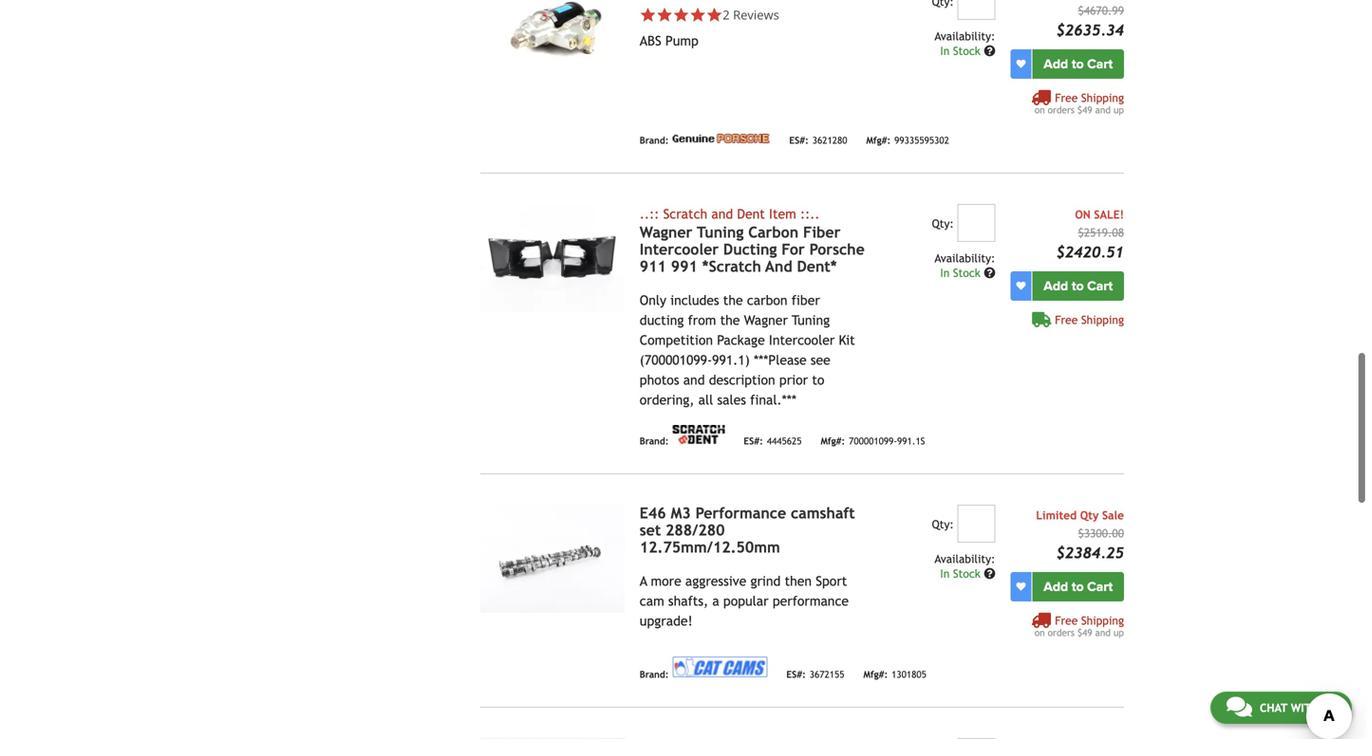 Task type: vqa. For each thing, say whether or not it's contained in the screenshot.
the top In
yes



Task type: describe. For each thing, give the bounding box(es) containing it.
item
[[769, 205, 797, 220]]

camshaft
[[791, 503, 855, 521]]

see
[[811, 351, 831, 366]]

991
[[671, 256, 698, 274]]

sale!
[[1094, 206, 1124, 220]]

1 2 reviews link from the left
[[640, 4, 867, 22]]

intercooler inside only includes the carbon fiber ducting from the wagner tuning competition package intercooler kit (700001099-991.1) ***please see photos and description prior to ordering, all sales final.***
[[769, 331, 835, 346]]

popular
[[724, 592, 769, 608]]

set
[[640, 520, 661, 538]]

$2635.34
[[1057, 20, 1124, 37]]

$4670.99
[[1078, 2, 1124, 15]]

***please
[[754, 351, 807, 366]]

stock for $2420.51
[[953, 265, 981, 278]]

m3
[[671, 503, 691, 521]]

chat with us
[[1260, 702, 1336, 715]]

1 availability: from the top
[[935, 28, 996, 41]]

2 on from the top
[[1035, 626, 1045, 637]]

2 2 reviews link from the left
[[723, 4, 780, 22]]

2 star image from the left
[[673, 5, 690, 22]]

1 cart from the top
[[1088, 54, 1113, 70]]

limited qty sale $3300.00 $2384.25
[[1037, 507, 1124, 561]]

to for second add to wish list icon
[[1072, 277, 1084, 293]]

stock for $3300.00
[[953, 566, 981, 579]]

wagner inside 'scratch and dent item wagner tuning carbon fiber intercooler ducting for porsche 911 991 *scratch and dent*'
[[640, 222, 693, 240]]

chat with us link
[[1211, 692, 1352, 725]]

scratch
[[663, 205, 708, 220]]

es#4445625 - 700001099-991.1s - wagner tuning carbon fiber intercooler ducting for porsche 911 991 *scratch and dent* - only includes the carbon fiber ducting from the wagner tuning competition package intercooler kit (700001099-991.1) ***please see photos and description prior to ordering, all sales final.*** - scratch & dent - porsche image
[[480, 202, 625, 311]]

1 shipping from the top
[[1082, 89, 1124, 103]]

chat
[[1260, 702, 1288, 715]]

fiber
[[792, 291, 820, 306]]

1 on from the top
[[1035, 103, 1045, 114]]

all
[[699, 391, 713, 406]]

brand: for $2384.25
[[640, 668, 669, 679]]

mfg#: 1301805
[[864, 668, 927, 679]]

genuine porsche - corporate logo image
[[673, 132, 771, 142]]

mfg#: 99335595302
[[867, 133, 950, 144]]

final.***
[[750, 391, 797, 406]]

only
[[640, 291, 667, 306]]

add to cart button for $3300.00
[[1033, 571, 1124, 600]]

2 shipping from the top
[[1082, 312, 1124, 325]]

1 add to cart button from the top
[[1033, 48, 1124, 77]]

then
[[785, 572, 812, 588]]

carbon
[[749, 222, 799, 240]]

qty: for $2384.25
[[932, 516, 954, 530]]

cart for $2420.51
[[1088, 277, 1113, 293]]

es#: 3672155
[[787, 668, 845, 679]]

99335595302
[[895, 133, 950, 144]]

competition
[[640, 331, 713, 346]]

$3300.00
[[1078, 525, 1124, 539]]

add to cart for $2420.51
[[1044, 277, 1113, 293]]

on
[[1075, 206, 1091, 220]]

and inside only includes the carbon fiber ducting from the wagner tuning competition package intercooler kit (700001099-991.1) ***please see photos and description prior to ordering, all sales final.***
[[684, 371, 705, 386]]

mfg#: for $2420.51
[[821, 434, 845, 445]]

from
[[688, 311, 716, 326]]

reviews
[[733, 4, 780, 22]]

prior
[[780, 371, 808, 386]]

a
[[713, 592, 720, 608]]

sport
[[816, 572, 847, 588]]

3621280
[[813, 133, 848, 144]]

1 in from the top
[[941, 42, 950, 56]]

sales
[[717, 391, 746, 406]]

3 star image from the left
[[690, 5, 706, 22]]

qty
[[1081, 507, 1099, 521]]

e46 m3 performance camshaft set 288/280 12.75mm/12.50mm link
[[640, 503, 855, 555]]

abs
[[640, 32, 662, 47]]

in stock for $3300.00
[[941, 566, 984, 579]]

carbon
[[747, 291, 788, 306]]

1 add to cart from the top
[[1044, 54, 1113, 70]]

1 add to wish list image from the top
[[1017, 58, 1026, 67]]

add for $3300.00
[[1044, 578, 1069, 594]]

es#: 4445625
[[744, 434, 802, 445]]

4445625
[[767, 434, 802, 445]]

991.1)
[[712, 351, 750, 366]]

cam
[[640, 592, 665, 608]]

performance
[[696, 503, 787, 521]]

availability: for $3300.00
[[935, 551, 996, 564]]

$2519.08
[[1078, 224, 1124, 238]]

add to cart for $3300.00
[[1044, 578, 1113, 594]]

1 question circle image from the top
[[984, 43, 996, 55]]

ducting
[[640, 311, 684, 326]]

es#: for $2420.51
[[744, 434, 763, 445]]

1 vertical spatial the
[[720, 311, 740, 326]]

cat cams - corporate logo image
[[673, 656, 768, 676]]

star image
[[657, 5, 673, 22]]

$4670.99 $2635.34
[[1057, 2, 1124, 37]]

limited
[[1037, 507, 1077, 521]]

991.1s
[[898, 434, 925, 445]]

1 add from the top
[[1044, 54, 1069, 70]]

description
[[709, 371, 776, 386]]

availability: for $2420.51
[[935, 250, 996, 263]]

mfg#: 700001099-991.1s
[[821, 434, 925, 445]]

2 orders from the top
[[1048, 626, 1075, 637]]

fiber
[[803, 222, 841, 240]]

sale
[[1103, 507, 1124, 521]]

to for add to wish list image
[[1072, 578, 1084, 594]]

1 stock from the top
[[953, 42, 981, 56]]

qty: for $2420.51
[[932, 215, 954, 229]]

more
[[651, 572, 682, 588]]

pump
[[666, 32, 699, 47]]

e46
[[640, 503, 666, 521]]

wagner tuning carbon fiber intercooler ducting for porsche 911 991 *scratch and dent* link
[[640, 222, 865, 274]]

add for $2420.51
[[1044, 277, 1069, 293]]

1 free from the top
[[1055, 89, 1078, 103]]

1301805
[[892, 668, 927, 679]]

2
[[723, 4, 730, 22]]

3 shipping from the top
[[1082, 613, 1124, 626]]

cart for $3300.00
[[1088, 578, 1113, 594]]

upgrade!
[[640, 612, 693, 627]]



Task type: locate. For each thing, give the bounding box(es) containing it.
and inside 'scratch and dent item wagner tuning carbon fiber intercooler ducting for porsche 911 991 *scratch and dent*'
[[712, 205, 733, 220]]

2 free from the top
[[1055, 312, 1078, 325]]

1 vertical spatial on
[[1035, 626, 1045, 637]]

0 vertical spatial up
[[1114, 103, 1124, 114]]

and down $2635.34
[[1096, 103, 1111, 114]]

scratch and dent item wagner tuning carbon fiber intercooler ducting for porsche 911 991 *scratch and dent*
[[640, 205, 865, 274]]

free down $2384.25 at right bottom
[[1055, 613, 1078, 626]]

1 vertical spatial intercooler
[[769, 331, 835, 346]]

es#: for $2384.25
[[787, 668, 806, 679]]

tuning down fiber
[[792, 311, 830, 326]]

up down $2635.34
[[1114, 103, 1124, 114]]

3 in stock from the top
[[941, 566, 984, 579]]

3 availability: from the top
[[935, 551, 996, 564]]

2 add to wish list image from the top
[[1017, 280, 1026, 289]]

star image left the reviews
[[706, 5, 723, 22]]

stock
[[953, 42, 981, 56], [953, 265, 981, 278], [953, 566, 981, 579]]

for
[[782, 239, 805, 257]]

1 vertical spatial up
[[1114, 626, 1124, 637]]

911
[[640, 256, 667, 274]]

add right add to wish list image
[[1044, 578, 1069, 594]]

add to cart button up free shipping
[[1033, 270, 1124, 299]]

1 vertical spatial wagner
[[744, 311, 788, 326]]

the
[[723, 291, 743, 306], [720, 311, 740, 326]]

2 vertical spatial stock
[[953, 566, 981, 579]]

tuning inside 'scratch and dent item wagner tuning carbon fiber intercooler ducting for porsche 911 991 *scratch and dent*'
[[697, 222, 744, 240]]

es#3672155 - 1301805 - e46 m3 performance camshaft set 288/280 12.75mm/12.50mm - a more aggressive grind then sport cam shafts, a popular performance upgrade! - cat cams - bmw image
[[480, 504, 625, 612]]

and up all
[[684, 371, 705, 386]]

brand: left "genuine porsche - corporate logo"
[[640, 133, 669, 144]]

1 vertical spatial es#:
[[744, 434, 763, 445]]

free
[[1055, 89, 1078, 103], [1055, 312, 1078, 325], [1055, 613, 1078, 626]]

0 vertical spatial tuning
[[697, 222, 744, 240]]

2 vertical spatial add to cart
[[1044, 578, 1113, 594]]

add to cart down $2635.34
[[1044, 54, 1113, 70]]

add up free shipping
[[1044, 277, 1069, 293]]

2 free shipping on orders $49 and up from the top
[[1035, 613, 1124, 637]]

2 add to cart from the top
[[1044, 277, 1113, 293]]

add
[[1044, 54, 1069, 70], [1044, 277, 1069, 293], [1044, 578, 1069, 594]]

add to cart up free shipping
[[1044, 277, 1113, 293]]

add down $2635.34
[[1044, 54, 1069, 70]]

free down $2420.51
[[1055, 312, 1078, 325]]

the down '*scratch'
[[723, 291, 743, 306]]

2 availability: from the top
[[935, 250, 996, 263]]

orders down $2635.34
[[1048, 103, 1075, 114]]

scratch & dent - corporate logo image
[[673, 424, 725, 443]]

add to cart button down $2384.25 at right bottom
[[1033, 571, 1124, 600]]

kit
[[839, 331, 855, 346]]

brand: down upgrade!
[[640, 668, 669, 679]]

2 in stock from the top
[[941, 265, 984, 278]]

a more aggressive grind then sport cam shafts, a popular performance upgrade!
[[640, 572, 849, 627]]

intercooler down scratch
[[640, 239, 719, 257]]

$2420.51
[[1057, 242, 1124, 259]]

abs pump
[[640, 32, 699, 47]]

2 $49 from the top
[[1078, 626, 1093, 637]]

3 cart from the top
[[1088, 578, 1113, 594]]

0 vertical spatial free shipping on orders $49 and up
[[1035, 89, 1124, 114]]

es#: left 4445625
[[744, 434, 763, 445]]

ducting
[[724, 239, 777, 257]]

aggressive
[[686, 572, 747, 588]]

to down the see
[[812, 371, 825, 386]]

1 vertical spatial cart
[[1088, 277, 1113, 293]]

1 vertical spatial tuning
[[792, 311, 830, 326]]

orders
[[1048, 103, 1075, 114], [1048, 626, 1075, 637]]

cart down $2384.25 at right bottom
[[1088, 578, 1113, 594]]

0 vertical spatial add to wish list image
[[1017, 58, 1026, 67]]

700001099-
[[849, 434, 898, 445]]

0 horizontal spatial intercooler
[[640, 239, 719, 257]]

2 vertical spatial cart
[[1088, 578, 1113, 594]]

0 horizontal spatial tuning
[[697, 222, 744, 240]]

288/280
[[666, 520, 725, 538]]

wagner inside only includes the carbon fiber ducting from the wagner tuning competition package intercooler kit (700001099-991.1) ***please see photos and description prior to ordering, all sales final.***
[[744, 311, 788, 326]]

1 qty: from the top
[[932, 215, 954, 229]]

2 vertical spatial free
[[1055, 613, 1078, 626]]

1 vertical spatial availability:
[[935, 250, 996, 263]]

None number field
[[958, 0, 996, 18], [958, 202, 996, 240], [958, 504, 996, 542], [958, 737, 996, 740], [958, 0, 996, 18], [958, 202, 996, 240], [958, 504, 996, 542], [958, 737, 996, 740]]

0 vertical spatial qty:
[[932, 215, 954, 229]]

2 reviews link
[[640, 4, 867, 22], [723, 4, 780, 22]]

3672155
[[810, 668, 845, 679]]

add to cart button for $2420.51
[[1033, 270, 1124, 299]]

0 vertical spatial $49
[[1078, 103, 1093, 114]]

wagner down scratch
[[640, 222, 693, 240]]

and
[[1096, 103, 1111, 114], [712, 205, 733, 220], [684, 371, 705, 386], [1096, 626, 1111, 637]]

1 vertical spatial brand:
[[640, 434, 669, 445]]

1 vertical spatial in
[[941, 265, 950, 278]]

on sale! $2519.08 $2420.51
[[1057, 206, 1124, 259]]

to inside only includes the carbon fiber ducting from the wagner tuning competition package intercooler kit (700001099-991.1) ***please see photos and description prior to ordering, all sales final.***
[[812, 371, 825, 386]]

shafts,
[[669, 592, 709, 608]]

0 vertical spatial shipping
[[1082, 89, 1124, 103]]

free shipping on orders $49 and up down $2635.34
[[1035, 89, 1124, 114]]

add to cart button
[[1033, 48, 1124, 77], [1033, 270, 1124, 299], [1033, 571, 1124, 600]]

question circle image
[[984, 266, 996, 277]]

2 up from the top
[[1114, 626, 1124, 637]]

1 vertical spatial free shipping on orders $49 and up
[[1035, 613, 1124, 637]]

and left dent
[[712, 205, 733, 220]]

2 question circle image from the top
[[984, 567, 996, 578]]

0 vertical spatial brand:
[[640, 133, 669, 144]]

2 vertical spatial es#:
[[787, 668, 806, 679]]

0 vertical spatial es#:
[[790, 133, 809, 144]]

1 vertical spatial add to cart
[[1044, 277, 1113, 293]]

shipping down $2635.34
[[1082, 89, 1124, 103]]

in for $2420.51
[[941, 265, 950, 278]]

3 add to cart from the top
[[1044, 578, 1113, 594]]

mfg#: left 700001099-
[[821, 434, 845, 445]]

shipping down $2420.51
[[1082, 312, 1124, 325]]

$2384.25
[[1057, 543, 1124, 561]]

2 vertical spatial brand:
[[640, 668, 669, 679]]

wagner
[[640, 222, 693, 240], [744, 311, 788, 326]]

dent
[[737, 205, 765, 220]]

1 vertical spatial free
[[1055, 312, 1078, 325]]

1 free shipping on orders $49 and up from the top
[[1035, 89, 1124, 114]]

(700001099-
[[640, 351, 712, 366]]

1 vertical spatial add to wish list image
[[1017, 280, 1026, 289]]

star image left 2
[[690, 5, 706, 22]]

2 qty: from the top
[[932, 516, 954, 530]]

es#4608757 - sd11-063 - active autowerke high flow catted downpipes *scratch and dent* - **scratch and dent, all sales final!**

see damage in photos - this product has cosmetic dents in it. - scratch & dent - bmw image
[[480, 737, 625, 740]]

in for $3300.00
[[941, 566, 950, 579]]

1 vertical spatial question circle image
[[984, 567, 996, 578]]

1 vertical spatial mfg#:
[[821, 434, 845, 445]]

intercooler up the see
[[769, 331, 835, 346]]

question circle image
[[984, 43, 996, 55], [984, 567, 996, 578]]

2 vertical spatial in
[[941, 566, 950, 579]]

dent*
[[797, 256, 837, 274]]

ordering,
[[640, 391, 695, 406]]

tuning down dent
[[697, 222, 744, 240]]

brand: down ordering,
[[640, 434, 669, 445]]

2 in from the top
[[941, 265, 950, 278]]

1 orders from the top
[[1048, 103, 1075, 114]]

intercooler inside 'scratch and dent item wagner tuning carbon fiber intercooler ducting for porsche 911 991 *scratch and dent*'
[[640, 239, 719, 257]]

2 vertical spatial in stock
[[941, 566, 984, 579]]

mfg#:
[[867, 133, 891, 144], [821, 434, 845, 445], [864, 668, 888, 679]]

mfg#: left 1301805 on the right bottom
[[864, 668, 888, 679]]

package
[[717, 331, 765, 346]]

0 vertical spatial intercooler
[[640, 239, 719, 257]]

cart down $2635.34
[[1088, 54, 1113, 70]]

0 vertical spatial availability:
[[935, 28, 996, 41]]

1 $49 from the top
[[1078, 103, 1093, 114]]

mfg#: left 99335595302
[[867, 133, 891, 144]]

3 free from the top
[[1055, 613, 1078, 626]]

grind
[[751, 572, 781, 588]]

1 vertical spatial $49
[[1078, 626, 1093, 637]]

2 vertical spatial add
[[1044, 578, 1069, 594]]

2 vertical spatial mfg#:
[[864, 668, 888, 679]]

4 star image from the left
[[706, 5, 723, 22]]

3 brand: from the top
[[640, 668, 669, 679]]

1 horizontal spatial wagner
[[744, 311, 788, 326]]

on
[[1035, 103, 1045, 114], [1035, 626, 1045, 637]]

to for first add to wish list icon
[[1072, 54, 1084, 70]]

in stock for $2420.51
[[941, 265, 984, 278]]

2 vertical spatial availability:
[[935, 551, 996, 564]]

0 vertical spatial question circle image
[[984, 43, 996, 55]]

photos
[[640, 371, 680, 386]]

only includes the carbon fiber ducting from the wagner tuning competition package intercooler kit (700001099-991.1) ***please see photos and description prior to ordering, all sales final.***
[[640, 291, 855, 406]]

*scratch
[[702, 256, 762, 274]]

$49 down $2635.34
[[1078, 103, 1093, 114]]

1 vertical spatial qty:
[[932, 516, 954, 530]]

free down $2635.34
[[1055, 89, 1078, 103]]

2 cart from the top
[[1088, 277, 1113, 293]]

0 horizontal spatial wagner
[[640, 222, 693, 240]]

1 brand: from the top
[[640, 133, 669, 144]]

$49 down $2384.25 at right bottom
[[1078, 626, 1093, 637]]

es#: left the 3621280
[[790, 133, 809, 144]]

1 vertical spatial add
[[1044, 277, 1069, 293]]

wagner down carbon
[[744, 311, 788, 326]]

2 add from the top
[[1044, 277, 1069, 293]]

2 add to cart button from the top
[[1033, 270, 1124, 299]]

performance
[[773, 592, 849, 608]]

add to wish list image
[[1017, 581, 1026, 590]]

0 vertical spatial add to cart
[[1044, 54, 1113, 70]]

1 up from the top
[[1114, 103, 1124, 114]]

0 vertical spatial on
[[1035, 103, 1045, 114]]

2 reviews
[[723, 4, 780, 22]]

2 stock from the top
[[953, 265, 981, 278]]

brand: for $2420.51
[[640, 434, 669, 445]]

intercooler
[[640, 239, 719, 257], [769, 331, 835, 346]]

0 vertical spatial add
[[1044, 54, 1069, 70]]

star image
[[640, 5, 657, 22], [673, 5, 690, 22], [690, 5, 706, 22], [706, 5, 723, 22]]

1 vertical spatial add to cart button
[[1033, 270, 1124, 299]]

0 vertical spatial cart
[[1088, 54, 1113, 70]]

and
[[766, 256, 793, 274]]

1 horizontal spatial intercooler
[[769, 331, 835, 346]]

es#: left 3672155
[[787, 668, 806, 679]]

and down $2384.25 at right bottom
[[1096, 626, 1111, 637]]

3 in from the top
[[941, 566, 950, 579]]

0 vertical spatial in stock
[[941, 42, 984, 56]]

in stock
[[941, 42, 984, 56], [941, 265, 984, 278], [941, 566, 984, 579]]

with
[[1291, 702, 1319, 715]]

12.75mm/12.50mm
[[640, 537, 780, 555]]

the up the package
[[720, 311, 740, 326]]

add to cart
[[1044, 54, 1113, 70], [1044, 277, 1113, 293], [1044, 578, 1113, 594]]

shipping down $2384.25 at right bottom
[[1082, 613, 1124, 626]]

cart up free shipping
[[1088, 277, 1113, 293]]

up down $2384.25 at right bottom
[[1114, 626, 1124, 637]]

tuning inside only includes the carbon fiber ducting from the wagner tuning competition package intercooler kit (700001099-991.1) ***please see photos and description prior to ordering, all sales final.***
[[792, 311, 830, 326]]

0 vertical spatial mfg#:
[[867, 133, 891, 144]]

1 star image from the left
[[640, 5, 657, 22]]

1 vertical spatial in stock
[[941, 265, 984, 278]]

2 vertical spatial add to cart button
[[1033, 571, 1124, 600]]

1 vertical spatial stock
[[953, 265, 981, 278]]

0 vertical spatial orders
[[1048, 103, 1075, 114]]

es#: 3621280
[[790, 133, 848, 144]]

to down $2384.25 at right bottom
[[1072, 578, 1084, 594]]

$49
[[1078, 103, 1093, 114], [1078, 626, 1093, 637]]

to down $2635.34
[[1072, 54, 1084, 70]]

cart
[[1088, 54, 1113, 70], [1088, 277, 1113, 293], [1088, 578, 1113, 594]]

star image up 'abs'
[[640, 5, 657, 22]]

e46 m3 performance camshaft set 288/280 12.75mm/12.50mm
[[640, 503, 855, 555]]

1 vertical spatial orders
[[1048, 626, 1075, 637]]

0 vertical spatial the
[[723, 291, 743, 306]]

orders down $2384.25 at right bottom
[[1048, 626, 1075, 637]]

in
[[941, 42, 950, 56], [941, 265, 950, 278], [941, 566, 950, 579]]

0 vertical spatial free
[[1055, 89, 1078, 103]]

3 add to cart button from the top
[[1033, 571, 1124, 600]]

1 in stock from the top
[[941, 42, 984, 56]]

includes
[[671, 291, 719, 306]]

to up free shipping
[[1072, 277, 1084, 293]]

0 vertical spatial wagner
[[640, 222, 693, 240]]

3 add from the top
[[1044, 578, 1069, 594]]

add to cart button down $2635.34
[[1033, 48, 1124, 77]]

to
[[1072, 54, 1084, 70], [1072, 277, 1084, 293], [812, 371, 825, 386], [1072, 578, 1084, 594]]

porsche
[[810, 239, 865, 257]]

a
[[640, 572, 647, 588]]

2 vertical spatial shipping
[[1082, 613, 1124, 626]]

3 stock from the top
[[953, 566, 981, 579]]

us
[[1323, 702, 1336, 715]]

2 brand: from the top
[[640, 434, 669, 445]]

free shipping on orders $49 and up down $2384.25 at right bottom
[[1035, 613, 1124, 637]]

comments image
[[1227, 696, 1253, 719]]

add to wish list image
[[1017, 58, 1026, 67], [1017, 280, 1026, 289]]

qty:
[[932, 215, 954, 229], [932, 516, 954, 530]]

1 horizontal spatial tuning
[[792, 311, 830, 326]]

es#:
[[790, 133, 809, 144], [744, 434, 763, 445], [787, 668, 806, 679]]

free shipping on orders $49 and up
[[1035, 89, 1124, 114], [1035, 613, 1124, 637]]

es#3621280 - 99335595302 - anti-lock brake pump - abs pump - genuine porsche - porsche image
[[480, 0, 625, 89]]

0 vertical spatial stock
[[953, 42, 981, 56]]

star image up 'pump'
[[673, 5, 690, 22]]

add to cart down $2384.25 at right bottom
[[1044, 578, 1113, 594]]

free shipping
[[1055, 312, 1124, 325]]

0 vertical spatial in
[[941, 42, 950, 56]]

mfg#: for $2384.25
[[864, 668, 888, 679]]

0 vertical spatial add to cart button
[[1033, 48, 1124, 77]]

1 vertical spatial shipping
[[1082, 312, 1124, 325]]



